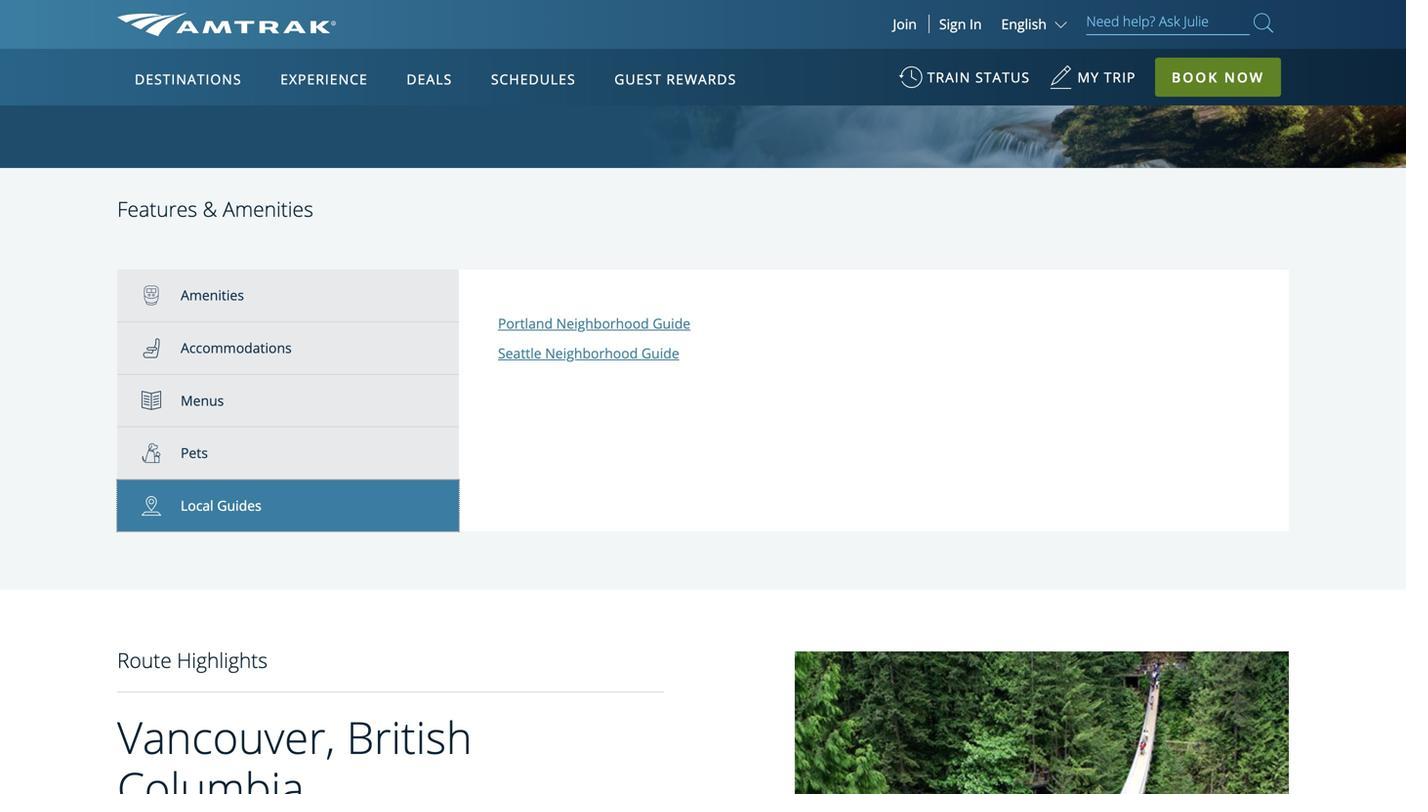 Task type: vqa. For each thing, say whether or not it's contained in the screenshot.
the right "Join"
no



Task type: describe. For each thing, give the bounding box(es) containing it.
experience
[[280, 70, 368, 88]]

join button
[[881, 15, 930, 33]]

my trip button
[[1050, 59, 1136, 106]]

0 vertical spatial amenities
[[223, 195, 313, 223]]

route highlights
[[117, 646, 268, 674]]

rewards
[[667, 70, 737, 88]]

accommodations button
[[117, 322, 459, 375]]

join
[[893, 15, 917, 33]]

highlights
[[177, 646, 268, 674]]

guest rewards
[[615, 70, 737, 88]]

train status link
[[899, 59, 1030, 106]]

destinations button
[[127, 52, 250, 106]]

destinations
[[135, 70, 242, 88]]

pets button
[[117, 427, 459, 480]]

schedules
[[491, 70, 576, 88]]

columbia
[[117, 758, 304, 794]]

route
[[117, 646, 172, 674]]

pictoral icon for menu image
[[142, 391, 181, 410]]

pictoral icon for local-guides image
[[142, 496, 181, 516]]

portland
[[498, 314, 553, 333]]

menus
[[181, 391, 224, 410]]

book now button
[[1155, 58, 1281, 97]]

sign in button
[[939, 15, 982, 33]]

banner containing join
[[0, 0, 1406, 451]]

my trip
[[1078, 68, 1136, 86]]

vancouver,
[[117, 707, 335, 767]]

seattle
[[498, 344, 542, 362]]

guest
[[615, 70, 662, 88]]

vancouver, british columbia
[[117, 707, 472, 794]]

in
[[970, 15, 982, 33]]

neighborhood for seattle
[[545, 344, 638, 362]]

portland neighborhood guide link
[[498, 314, 691, 333]]

seattle neighborhood guide
[[498, 344, 679, 362]]

portland neighborhood guide
[[498, 314, 691, 333]]

local guides list item
[[117, 480, 459, 532]]

guide for portland neighborhood guide
[[653, 314, 691, 333]]

experience button
[[273, 52, 376, 106]]

amtrak image
[[117, 13, 336, 36]]

guide for seattle neighborhood guide
[[642, 344, 679, 362]]

deals
[[407, 70, 452, 88]]

british
[[347, 707, 472, 767]]

train status
[[928, 68, 1030, 86]]

Please enter your search item search field
[[1087, 10, 1250, 35]]

english button
[[1002, 15, 1072, 33]]

search icon image
[[1254, 9, 1274, 36]]

train
[[928, 68, 971, 86]]



Task type: locate. For each thing, give the bounding box(es) containing it.
amenities button
[[117, 270, 459, 322]]

status
[[976, 68, 1030, 86]]

regions map image
[[190, 163, 659, 436]]

1 vertical spatial neighborhood
[[545, 344, 638, 362]]

0 vertical spatial guide
[[653, 314, 691, 333]]

application
[[190, 163, 659, 436]]

neighborhood down 'portland neighborhood guide' on the top of page
[[545, 344, 638, 362]]

seattle neighborhood guide link
[[498, 344, 679, 362]]

guides
[[217, 496, 262, 515]]

pictoral icon for seat image
[[142, 338, 181, 358]]

neighborhood up seattle neighborhood guide link
[[556, 314, 649, 333]]

book
[[1172, 68, 1219, 86]]

guide up seattle neighborhood guide
[[653, 314, 691, 333]]

amenities right & at the left top
[[223, 195, 313, 223]]

features & amenities
[[117, 195, 313, 223]]

guest rewards button
[[607, 52, 745, 106]]

local
[[181, 496, 214, 515]]

sign in
[[939, 15, 982, 33]]

0 vertical spatial neighborhood
[[556, 314, 649, 333]]

schedules link
[[483, 49, 584, 105]]

pets
[[181, 444, 208, 462]]

sign
[[939, 15, 966, 33]]

pictoral icon for pets image
[[142, 443, 181, 463]]

banner
[[0, 0, 1406, 451]]

local guides
[[181, 496, 262, 515]]

english
[[1002, 15, 1047, 33]]

1 vertical spatial guide
[[642, 344, 679, 362]]

neighborhood for portland
[[556, 314, 649, 333]]

features
[[117, 195, 197, 223]]

trip
[[1104, 68, 1136, 86]]

my
[[1078, 68, 1100, 86]]

guide
[[653, 314, 691, 333], [642, 344, 679, 362]]

accommodations
[[181, 338, 292, 357]]

book now
[[1172, 68, 1265, 86]]

amenities inside the amenities button
[[181, 286, 244, 304]]

amenities
[[223, 195, 313, 223], [181, 286, 244, 304]]

pictoral icon for train image
[[142, 286, 181, 305]]

&
[[203, 195, 217, 223]]

amenities up accommodations
[[181, 286, 244, 304]]

deals button
[[399, 52, 460, 106]]

1 vertical spatial amenities
[[181, 286, 244, 304]]

menus button
[[117, 375, 459, 427]]

local guides button
[[117, 480, 459, 532]]

guide down 'portland neighborhood guide' on the top of page
[[642, 344, 679, 362]]

list containing amenities
[[117, 270, 459, 532]]

neighborhood
[[556, 314, 649, 333], [545, 344, 638, 362]]

now
[[1225, 68, 1265, 86]]

list
[[117, 270, 459, 532]]



